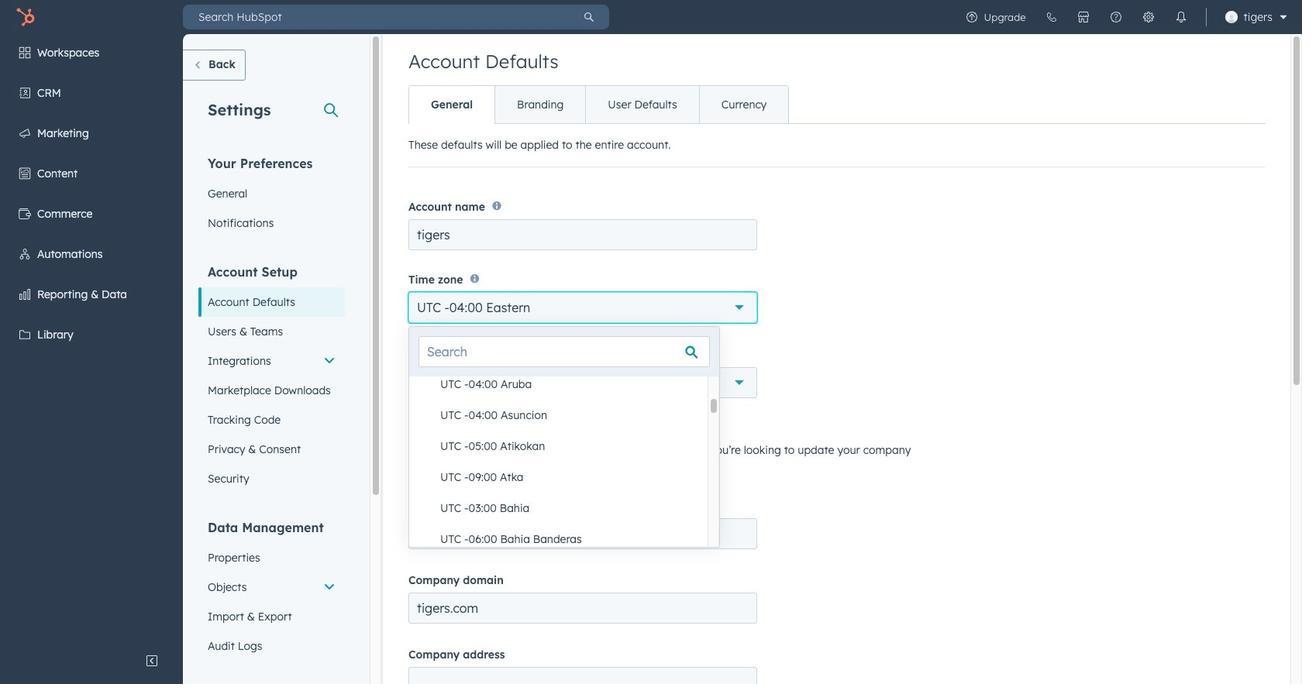 Task type: vqa. For each thing, say whether or not it's contained in the screenshot.
Tara Schultz popup button corresponding to Contact owner
no



Task type: describe. For each thing, give the bounding box(es) containing it.
settings image
[[1142, 11, 1155, 23]]

1 horizontal spatial menu
[[955, 0, 1293, 34]]

Search HubSpot search field
[[183, 5, 569, 29]]

data management element
[[198, 519, 345, 661]]

account setup element
[[198, 264, 345, 494]]

your preferences element
[[198, 155, 345, 238]]

howard n/a image
[[1225, 11, 1238, 23]]

0 horizontal spatial menu
[[0, 34, 183, 646]]

Search search field
[[419, 336, 710, 367]]



Task type: locate. For each thing, give the bounding box(es) containing it.
notifications image
[[1175, 11, 1187, 23]]

menu
[[955, 0, 1293, 34], [0, 34, 183, 646]]

marketplaces image
[[1077, 11, 1090, 23]]

None field
[[409, 327, 719, 555]]

None text field
[[409, 593, 757, 624]]

help image
[[1110, 11, 1122, 23]]

None text field
[[409, 220, 757, 251], [409, 519, 757, 550], [409, 667, 757, 684], [409, 220, 757, 251], [409, 519, 757, 550], [409, 667, 757, 684]]

list box
[[409, 369, 719, 555]]

navigation
[[409, 85, 789, 124]]



